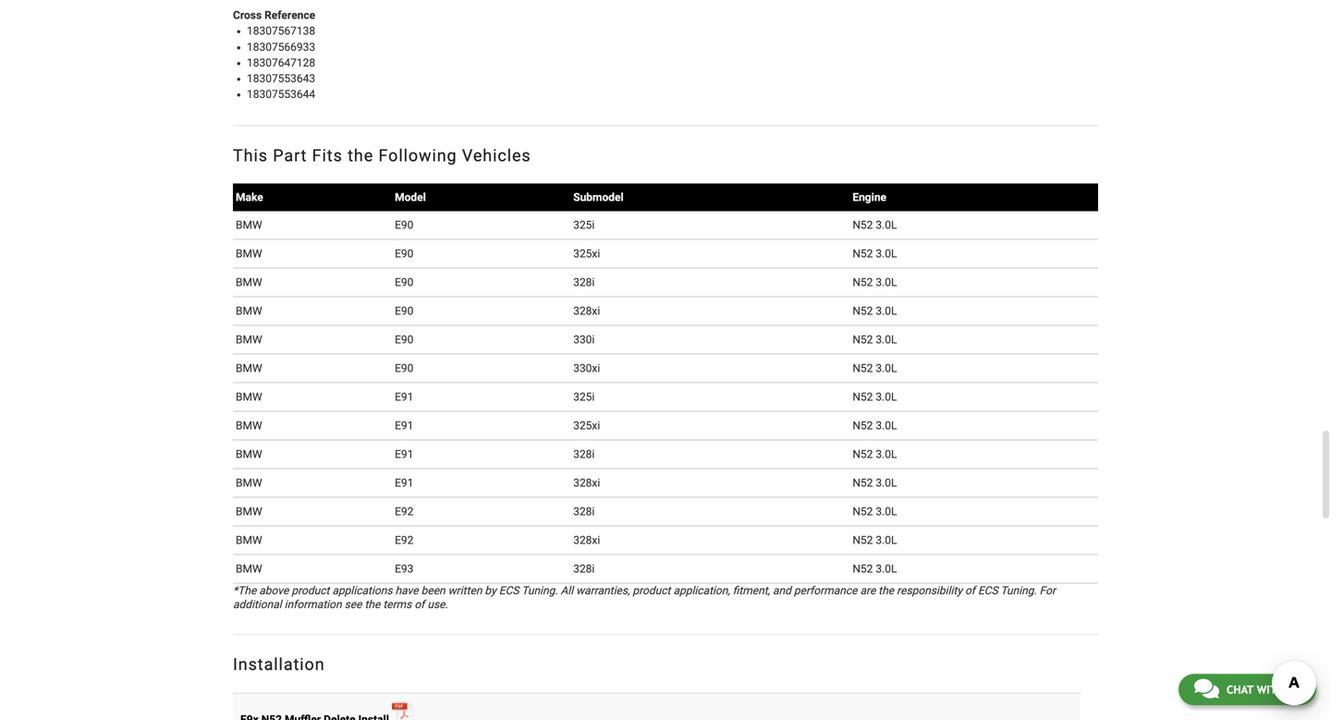 Task type: locate. For each thing, give the bounding box(es) containing it.
terms
[[383, 599, 412, 611]]

3 bmw from the top
[[236, 276, 262, 289]]

2 328xi from the top
[[574, 477, 600, 490]]

6 3.0l from the top
[[876, 362, 897, 375]]

13 n52 3.0l from the top
[[853, 563, 897, 576]]

1 n52 from the top
[[853, 219, 873, 232]]

18307566933
[[247, 41, 315, 53]]

tuning. left for
[[1001, 585, 1037, 598]]

328xi
[[574, 305, 600, 318], [574, 477, 600, 490], [574, 534, 600, 547]]

0 horizontal spatial ecs
[[499, 585, 519, 598]]

1 vertical spatial of
[[415, 599, 425, 611]]

6 e90 from the top
[[395, 362, 414, 375]]

9 n52 3.0l from the top
[[853, 448, 897, 461]]

1 horizontal spatial product
[[633, 585, 671, 598]]

325xi
[[574, 248, 600, 260], [574, 420, 600, 433]]

have
[[395, 585, 419, 598]]

1 328i from the top
[[574, 276, 595, 289]]

18307567138
[[247, 25, 315, 38]]

4 bmw from the top
[[236, 305, 262, 318]]

18307553643
[[247, 72, 315, 85]]

12 n52 3.0l from the top
[[853, 534, 897, 547]]

325xi down submodel
[[574, 248, 600, 260]]

2 e92 from the top
[[395, 534, 414, 547]]

9 3.0l from the top
[[876, 448, 897, 461]]

1 vertical spatial 325i
[[574, 391, 595, 404]]

2 325xi from the top
[[574, 420, 600, 433]]

3 n52 from the top
[[853, 276, 873, 289]]

1 e91 from the top
[[395, 391, 414, 404]]

0 vertical spatial 328xi
[[574, 305, 600, 318]]

8 n52 3.0l from the top
[[853, 420, 897, 433]]

reference
[[265, 9, 315, 22]]

2 328i from the top
[[574, 448, 595, 461]]

1 n52 3.0l from the top
[[853, 219, 897, 232]]

13 bmw from the top
[[236, 563, 262, 576]]

3 3.0l from the top
[[876, 276, 897, 289]]

*the
[[233, 585, 256, 598]]

1 tuning. from the left
[[522, 585, 558, 598]]

e93
[[395, 563, 414, 576]]

9 n52 from the top
[[853, 448, 873, 461]]

4 n52 from the top
[[853, 305, 873, 318]]

3 e91 from the top
[[395, 448, 414, 461]]

e92
[[395, 506, 414, 519], [395, 534, 414, 547]]

1 e92 from the top
[[395, 506, 414, 519]]

tuning. left all
[[522, 585, 558, 598]]

of
[[965, 585, 976, 598], [415, 599, 425, 611]]

11 3.0l from the top
[[876, 506, 897, 519]]

the right the fits
[[348, 146, 374, 165]]

are
[[861, 585, 876, 598]]

328i for e90
[[574, 276, 595, 289]]

for
[[1040, 585, 1056, 598]]

product
[[292, 585, 330, 598], [633, 585, 671, 598]]

1 328xi from the top
[[574, 305, 600, 318]]

0 vertical spatial of
[[965, 585, 976, 598]]

2 n52 3.0l from the top
[[853, 248, 897, 260]]

e91
[[395, 391, 414, 404], [395, 420, 414, 433], [395, 448, 414, 461], [395, 477, 414, 490]]

0 vertical spatial the
[[348, 146, 374, 165]]

1 vertical spatial e92
[[395, 534, 414, 547]]

e92 for 328i
[[395, 506, 414, 519]]

2 vertical spatial 328xi
[[574, 534, 600, 547]]

0 vertical spatial e92
[[395, 506, 414, 519]]

325xi for e90
[[574, 248, 600, 260]]

2 325i from the top
[[574, 391, 595, 404]]

0 vertical spatial 325i
[[574, 219, 595, 232]]

328i for e93
[[574, 563, 595, 576]]

tuning.
[[522, 585, 558, 598], [1001, 585, 1037, 598]]

*the above product applications have been written by                 ecs tuning. all warranties, product application, fitment,                 and performance are the responsibility of ecs tuning.                 for additional information see the terms of use.
[[233, 585, 1056, 611]]

325i down "330xi"
[[574, 391, 595, 404]]

1 product from the left
[[292, 585, 330, 598]]

2 e90 from the top
[[395, 248, 414, 260]]

2 e91 from the top
[[395, 420, 414, 433]]

10 n52 3.0l from the top
[[853, 477, 897, 490]]

this part fits the following vehicles
[[233, 146, 531, 165]]

4 e90 from the top
[[395, 305, 414, 318]]

6 n52 from the top
[[853, 362, 873, 375]]

10 bmw from the top
[[236, 477, 262, 490]]

ecs right responsibility
[[978, 585, 999, 598]]

1 vertical spatial 325xi
[[574, 420, 600, 433]]

5 3.0l from the top
[[876, 334, 897, 347]]

of right responsibility
[[965, 585, 976, 598]]

5 e90 from the top
[[395, 334, 414, 347]]

2 bmw from the top
[[236, 248, 262, 260]]

3 328xi from the top
[[574, 534, 600, 547]]

of left use.
[[415, 599, 425, 611]]

325i
[[574, 219, 595, 232], [574, 391, 595, 404]]

328i for e92
[[574, 506, 595, 519]]

make
[[236, 191, 263, 204]]

325i for e90
[[574, 219, 595, 232]]

ecs right by
[[499, 585, 519, 598]]

3 328i from the top
[[574, 506, 595, 519]]

the right are
[[879, 585, 894, 598]]

8 bmw from the top
[[236, 420, 262, 433]]

8 n52 from the top
[[853, 420, 873, 433]]

12 bmw from the top
[[236, 534, 262, 547]]

product up the "information"
[[292, 585, 330, 598]]

0 horizontal spatial tuning.
[[522, 585, 558, 598]]

e90 for 330xi
[[395, 362, 414, 375]]

7 n52 3.0l from the top
[[853, 391, 897, 404]]

1 horizontal spatial ecs
[[978, 585, 999, 598]]

by
[[485, 585, 496, 598]]

comments image
[[1195, 678, 1220, 700]]

installation
[[233, 655, 325, 675]]

ecs
[[499, 585, 519, 598], [978, 585, 999, 598]]

1 e90 from the top
[[395, 219, 414, 232]]

3.0l
[[876, 219, 897, 232], [876, 248, 897, 260], [876, 276, 897, 289], [876, 305, 897, 318], [876, 334, 897, 347], [876, 362, 897, 375], [876, 391, 897, 404], [876, 420, 897, 433], [876, 448, 897, 461], [876, 477, 897, 490], [876, 506, 897, 519], [876, 534, 897, 547], [876, 563, 897, 576]]

product right the warranties,
[[633, 585, 671, 598]]

1 vertical spatial 328xi
[[574, 477, 600, 490]]

7 3.0l from the top
[[876, 391, 897, 404]]

us
[[1288, 683, 1301, 696]]

4 e91 from the top
[[395, 477, 414, 490]]

been
[[421, 585, 445, 598]]

10 3.0l from the top
[[876, 477, 897, 490]]

0 horizontal spatial of
[[415, 599, 425, 611]]

328i for e91
[[574, 448, 595, 461]]

e90
[[395, 219, 414, 232], [395, 248, 414, 260], [395, 276, 414, 289], [395, 305, 414, 318], [395, 334, 414, 347], [395, 362, 414, 375]]

4 n52 3.0l from the top
[[853, 305, 897, 318]]

the down applications
[[365, 599, 380, 611]]

n52 3.0l
[[853, 219, 897, 232], [853, 248, 897, 260], [853, 276, 897, 289], [853, 305, 897, 318], [853, 334, 897, 347], [853, 362, 897, 375], [853, 391, 897, 404], [853, 420, 897, 433], [853, 448, 897, 461], [853, 477, 897, 490], [853, 506, 897, 519], [853, 534, 897, 547], [853, 563, 897, 576]]

328xi for e92
[[574, 534, 600, 547]]

0 vertical spatial 325xi
[[574, 248, 600, 260]]

330xi
[[574, 362, 600, 375]]

following
[[379, 146, 457, 165]]

n52
[[853, 219, 873, 232], [853, 248, 873, 260], [853, 276, 873, 289], [853, 305, 873, 318], [853, 334, 873, 347], [853, 362, 873, 375], [853, 391, 873, 404], [853, 420, 873, 433], [853, 448, 873, 461], [853, 477, 873, 490], [853, 506, 873, 519], [853, 534, 873, 547], [853, 563, 873, 576]]

3 e90 from the top
[[395, 276, 414, 289]]

e90 for 330i
[[395, 334, 414, 347]]

11 n52 3.0l from the top
[[853, 506, 897, 519]]

model
[[395, 191, 426, 204]]

this
[[233, 146, 268, 165]]

2 3.0l from the top
[[876, 248, 897, 260]]

bmw
[[236, 219, 262, 232], [236, 248, 262, 260], [236, 276, 262, 289], [236, 305, 262, 318], [236, 334, 262, 347], [236, 362, 262, 375], [236, 391, 262, 404], [236, 420, 262, 433], [236, 448, 262, 461], [236, 477, 262, 490], [236, 506, 262, 519], [236, 534, 262, 547], [236, 563, 262, 576]]

the
[[348, 146, 374, 165], [879, 585, 894, 598], [365, 599, 380, 611]]

1 325i from the top
[[574, 219, 595, 232]]

vehicles
[[462, 146, 531, 165]]

see
[[345, 599, 362, 611]]

0 horizontal spatial product
[[292, 585, 330, 598]]

1 325xi from the top
[[574, 248, 600, 260]]

328i
[[574, 276, 595, 289], [574, 448, 595, 461], [574, 506, 595, 519], [574, 563, 595, 576]]

cross
[[233, 9, 262, 22]]

all
[[561, 585, 573, 598]]

3 n52 3.0l from the top
[[853, 276, 897, 289]]

6 bmw from the top
[[236, 362, 262, 375]]

325xi down "330xi"
[[574, 420, 600, 433]]

325i down submodel
[[574, 219, 595, 232]]

4 328i from the top
[[574, 563, 595, 576]]

1 horizontal spatial tuning.
[[1001, 585, 1037, 598]]

325i for e91
[[574, 391, 595, 404]]



Task type: describe. For each thing, give the bounding box(es) containing it.
2 product from the left
[[633, 585, 671, 598]]

part
[[273, 146, 307, 165]]

and
[[773, 585, 792, 598]]

applications
[[332, 585, 393, 598]]

submodel
[[574, 191, 624, 204]]

2 n52 from the top
[[853, 248, 873, 260]]

12 n52 from the top
[[853, 534, 873, 547]]

chat
[[1227, 683, 1254, 696]]

2 tuning. from the left
[[1001, 585, 1037, 598]]

12 3.0l from the top
[[876, 534, 897, 547]]

application,
[[674, 585, 730, 598]]

11 n52 from the top
[[853, 506, 873, 519]]

e91 for 328i
[[395, 448, 414, 461]]

1 ecs from the left
[[499, 585, 519, 598]]

performance
[[794, 585, 858, 598]]

above
[[259, 585, 289, 598]]

328xi for e90
[[574, 305, 600, 318]]

warranties,
[[576, 585, 630, 598]]

use.
[[428, 599, 448, 611]]

5 bmw from the top
[[236, 334, 262, 347]]

4 3.0l from the top
[[876, 305, 897, 318]]

18307553644
[[247, 88, 315, 101]]

7 n52 from the top
[[853, 391, 873, 404]]

fitment,
[[733, 585, 770, 598]]

330i
[[574, 334, 595, 347]]

responsibility
[[897, 585, 963, 598]]

e90 for 328i
[[395, 276, 414, 289]]

1 bmw from the top
[[236, 219, 262, 232]]

e91 for 325xi
[[395, 420, 414, 433]]

8 3.0l from the top
[[876, 420, 897, 433]]

e91 for 325i
[[395, 391, 414, 404]]

11 bmw from the top
[[236, 506, 262, 519]]

5 n52 from the top
[[853, 334, 873, 347]]

325xi for e91
[[574, 420, 600, 433]]

13 n52 from the top
[[853, 563, 873, 576]]

e90 for 325xi
[[395, 248, 414, 260]]

1 horizontal spatial of
[[965, 585, 976, 598]]

e90 for 328xi
[[395, 305, 414, 318]]

9 bmw from the top
[[236, 448, 262, 461]]

1 3.0l from the top
[[876, 219, 897, 232]]

chat with us
[[1227, 683, 1301, 696]]

18307647128
[[247, 56, 315, 69]]

with
[[1257, 683, 1285, 696]]

e91 for 328xi
[[395, 477, 414, 490]]

e90 for 325i
[[395, 219, 414, 232]]

chat with us link
[[1179, 674, 1317, 706]]

5 n52 3.0l from the top
[[853, 334, 897, 347]]

10 n52 from the top
[[853, 477, 873, 490]]

fits
[[312, 146, 343, 165]]

7 bmw from the top
[[236, 391, 262, 404]]

2 ecs from the left
[[978, 585, 999, 598]]

additional
[[233, 599, 282, 611]]

1 vertical spatial the
[[879, 585, 894, 598]]

information
[[285, 599, 342, 611]]

cross reference 18307567138 18307566933 18307647128 18307553643 18307553644
[[233, 9, 315, 101]]

e92 for 328xi
[[395, 534, 414, 547]]

engine
[[853, 191, 887, 204]]

13 3.0l from the top
[[876, 563, 897, 576]]

6 n52 3.0l from the top
[[853, 362, 897, 375]]

written
[[448, 585, 482, 598]]

328xi for e91
[[574, 477, 600, 490]]

2 vertical spatial the
[[365, 599, 380, 611]]



Task type: vqa. For each thing, say whether or not it's contained in the screenshot.


